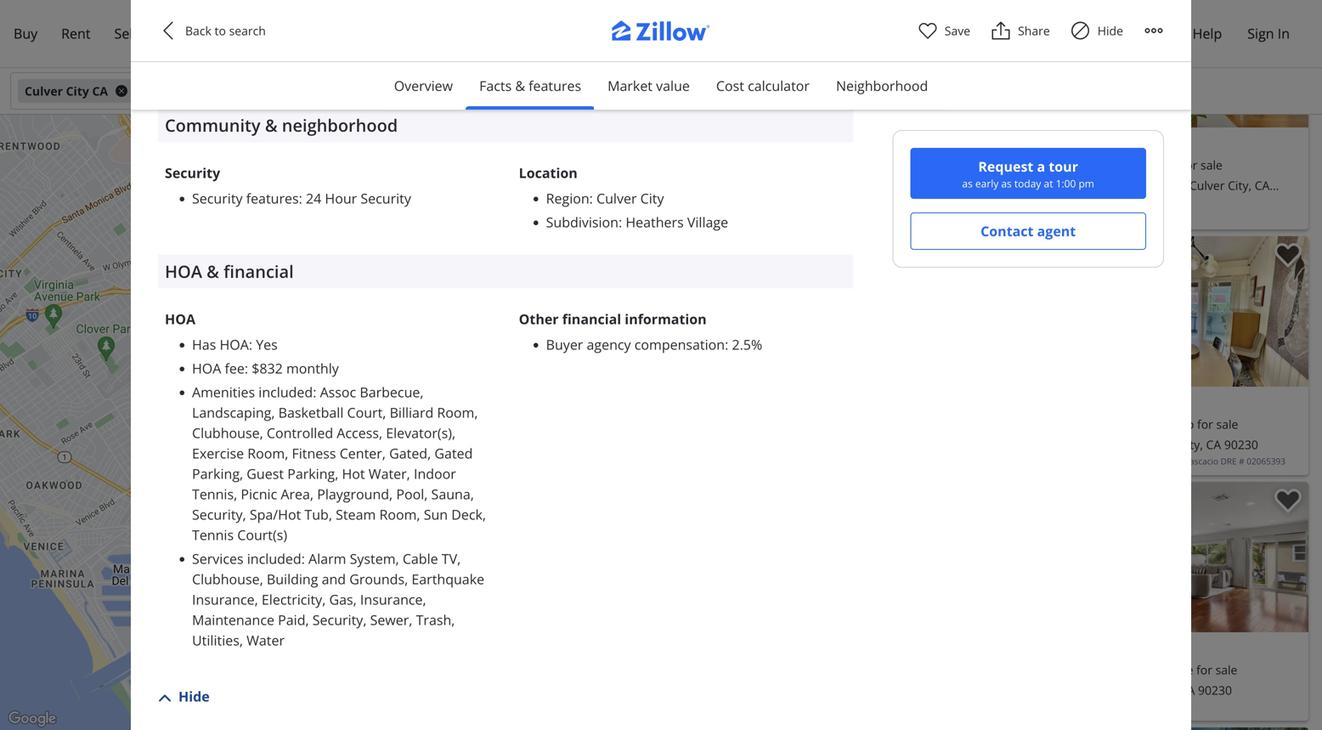 Task type: describe. For each thing, give the bounding box(es) containing it.
google image
[[4, 708, 60, 730]]

4.60m link
[[296, 370, 335, 385]]

6050 canterbury dr unit f222, culver city, ca 90230
[[1014, 177, 1270, 214]]

0 vertical spatial for
[[1182, 157, 1198, 173]]

paid,
[[278, 611, 309, 629]]

manage rentals
[[984, 24, 1085, 43]]

3d for 3d tour 649k
[[455, 549, 463, 557]]

remove boundary
[[529, 137, 638, 153]]

help link
[[1181, 14, 1234, 54]]

city inside filters element
[[66, 83, 89, 99]]

save this home image for - house for sale
[[1275, 489, 1302, 514]]

exercise
[[192, 444, 244, 462]]

beverly
[[1086, 456, 1121, 467]]

tour for 3d tour 710k
[[459, 563, 476, 571]]

cable available
[[327, 67, 423, 85]]

tour for 3d tour 1.90m
[[327, 416, 343, 424]]

property images, use arrow keys to navigate, image 1 of 50 group
[[1007, 728, 1309, 730]]

monthly
[[286, 359, 339, 377]]

0 vertical spatial 2.50m
[[324, 365, 351, 378]]

back to search link
[[158, 20, 286, 41]]

grounds,
[[350, 570, 408, 588]]

635k
[[456, 554, 477, 567]]

3d for 3d tour 1.88m new 750k
[[423, 490, 430, 498]]

area,
[[281, 485, 314, 503]]

1.60m
[[218, 493, 245, 506]]

1 vertical spatial room,
[[248, 444, 288, 462]]

trash,
[[416, 611, 455, 629]]

hills,
[[1123, 456, 1147, 467]]

steam
[[336, 505, 376, 523]]

property images, use arrow keys to navigate, image 1 of 38 group
[[1007, 482, 1309, 636]]

1 for 1 bd
[[1014, 157, 1021, 173]]

650k
[[430, 412, 452, 425]]

1 vertical spatial 2 units link
[[408, 424, 463, 439]]

1 vertical spatial 2.50m
[[337, 402, 363, 415]]

request
[[979, 157, 1034, 176]]

advertise link
[[1096, 14, 1180, 54]]

features for security
[[246, 189, 299, 207]]

financial inside other financial information buyer agency compensation : 2.5%
[[563, 310, 622, 328]]

close image
[[644, 139, 656, 151]]

other financial information buyer agency compensation : 2.5%
[[519, 310, 763, 353]]

overview button
[[381, 62, 467, 110]]

1.45m link
[[356, 509, 395, 525]]

amenities included :
[[192, 383, 320, 401]]

0 vertical spatial cable
[[327, 67, 363, 85]]

chevron right image
[[1280, 301, 1301, 322]]

link up 615k
[[448, 528, 510, 551]]

alarm system, cable tv, clubhouse, building and grounds, earthquake insurance, electricity, gas, insurance, maintenance paid, security, sewer, trash, utilities, water
[[192, 549, 485, 649]]

city inside location region : culver city subdivision : heathers village
[[641, 189, 664, 207]]

1.37m
[[355, 506, 382, 519]]

270k 3d tour 650k
[[419, 405, 461, 517]]

2 vertical spatial 90230
[[1199, 682, 1233, 698]]

tour inside 270k 3d tour 650k
[[445, 405, 461, 413]]

address),
[[1087, 437, 1138, 453]]

8.40m link
[[300, 375, 339, 390]]

sale for (undisclosed address), culver city, ca 90230
[[1217, 416, 1239, 432]]

1 parking, from the left
[[192, 464, 243, 483]]

3d tour
[[343, 429, 369, 437]]

5.30m
[[303, 398, 329, 411]]

$832
[[252, 359, 283, 377]]

property images, use arrow keys to navigate, image 1 of 34 group
[[699, 236, 1001, 387]]

security, inside assoc barbecue, landscaping, basketball court, billiard room, clubhouse, controlled access, elevator(s), exercise room, fitness center, gated, gated parking, guest parking, hot water, indoor tennis, picnic area, playground, pool, sauna, security, spa/hot tub, steam room, sun deck, tennis court(s)
[[192, 505, 246, 523]]

3d inside 270k 3d tour 650k
[[435, 405, 443, 413]]

share image
[[991, 20, 1012, 41]]

culver inside the (undisclosed address), culver city, ca 90230 keller williams beverly hills, angelica pascacio dre # 02065393
[[1141, 437, 1177, 453]]

1.26m
[[467, 285, 494, 298]]

yes
[[256, 335, 278, 353]]

5.30m link
[[297, 397, 335, 412]]

save this home button for 11376 malat way, culver city, ca 90230
[[1261, 482, 1309, 530]]

in
[[1278, 24, 1290, 43]]

skip link list tab list
[[381, 62, 942, 111]]

for for (undisclosed address), culver city, ca 90230
[[1198, 416, 1214, 432]]

link up other
[[489, 263, 534, 286]]

and
[[322, 570, 346, 588]]

location
[[519, 163, 578, 182]]

1.59m
[[279, 429, 306, 442]]

2 parking, from the left
[[287, 464, 339, 483]]

water
[[247, 631, 285, 649]]

1 vertical spatial 2.50m link
[[317, 401, 369, 416]]

link up "1.26m"
[[452, 260, 498, 283]]

3d inside 1.23m 3d tour 1.46m
[[436, 484, 444, 492]]

security security features : 24 hour security
[[165, 163, 411, 207]]

(undisclosed address), culver city, ca 90230 keller williams beverly hills, angelica pascacio dre # 02065393
[[1014, 437, 1286, 467]]

calculator
[[748, 77, 810, 95]]

2 vertical spatial 2 units link
[[434, 547, 495, 570]]

sell link
[[102, 14, 148, 54]]

270k
[[419, 504, 441, 517]]

ca inside the (undisclosed address), culver city, ca 90230 keller williams beverly hills, angelica pascacio dre # 02065393
[[1207, 437, 1222, 453]]

0 horizontal spatial dre
[[1118, 196, 1134, 208]]

& for neighborhood
[[265, 113, 278, 137]]

contact
[[981, 222, 1034, 240]]

save this home button for (undisclosed address), culver city, ca 90230
[[1261, 236, 1309, 284]]

keller
[[1014, 456, 1043, 467]]

filters element
[[0, 68, 1323, 115]]

property images, use arrow keys to navigate, image 1 of 26 group
[[1007, 0, 1309, 131]]

court(s)
[[237, 526, 287, 544]]

- for (undisclosed address), culver city, ca 90230
[[1151, 416, 1155, 432]]

(undisclosed address), culver city, ca 90230 link
[[1014, 434, 1302, 455]]

tennis,
[[192, 485, 237, 503]]

map region
[[0, 0, 879, 730]]

0 vertical spatial 2.50m link
[[318, 364, 356, 379]]

270k link
[[413, 503, 447, 518]]

information
[[625, 310, 707, 328]]

cost
[[716, 77, 745, 95]]

culver inside 6050 canterbury dr unit f222, culver city, ca 90230
[[1190, 177, 1225, 193]]

tour for 3d tour 649k
[[464, 549, 481, 557]]

canterbury
[[1044, 177, 1107, 193]]

buyer
[[546, 335, 583, 353]]

back
[[185, 23, 212, 39]]

tub,
[[305, 505, 332, 523]]

4.39m
[[411, 390, 438, 403]]

560k 1.29m
[[395, 401, 440, 523]]

# inside the (undisclosed address), culver city, ca 90230 keller williams beverly hills, angelica pascacio dre # 02065393
[[1240, 456, 1245, 467]]

1.20m link
[[398, 499, 437, 515]]

3d for 3d tour
[[343, 429, 350, 437]]

tv,
[[442, 549, 461, 568]]

compass, brandon walls dre # 01806256
[[1014, 196, 1183, 208]]

0 vertical spatial condo
[[1143, 157, 1179, 173]]

2.40m
[[403, 438, 430, 450]]

home loans link
[[148, 14, 252, 54]]

agent finder
[[264, 24, 342, 43]]

3d for 3d tour 1.90m
[[317, 416, 325, 424]]

culver city ca
[[25, 83, 108, 99]]

sign in
[[1248, 24, 1290, 43]]

tour
[[1049, 157, 1079, 176]]

center,
[[340, 444, 386, 462]]

3d tour 1.88m new 750k
[[412, 406, 452, 510]]

building
[[267, 570, 318, 588]]

01806256
[[1144, 196, 1183, 208]]

(undisclosed address), culver city, ca 90230 image
[[1007, 236, 1309, 387]]

fee
[[225, 359, 245, 377]]

sun
[[424, 505, 448, 523]]

0 vertical spatial 2 units link
[[379, 400, 434, 415]]

90230 inside the (undisclosed address), culver city, ca 90230 keller williams beverly hills, angelica pascacio dre # 02065393
[[1225, 437, 1259, 453]]

tour inside 1.23m 3d tour 1.46m
[[445, 484, 462, 492]]

heathers
[[626, 213, 684, 231]]

2 insurance, from the left
[[360, 590, 426, 608]]

1.90m
[[307, 423, 334, 436]]

save this home button left play image
[[953, 236, 1001, 284]]

2.40m link
[[397, 436, 436, 452]]

6050
[[1014, 177, 1041, 193]]

1.85m
[[401, 389, 428, 402]]

help
[[1193, 24, 1223, 43]]

tour for 3d tour 1.88m new 750k
[[432, 490, 449, 498]]

1 horizontal spatial chevron down image
[[608, 84, 622, 98]]

hide for chevron up icon
[[179, 687, 210, 705]]

2 chevron down image from the left
[[843, 84, 857, 98]]

615k
[[454, 552, 476, 565]]

utilities,
[[192, 631, 243, 649]]

remove tag image
[[115, 84, 128, 98]]

features for &
[[529, 77, 582, 95]]

chevron left image
[[158, 20, 179, 41]]

angelica
[[1150, 456, 1183, 467]]

picnic
[[241, 485, 277, 503]]

2 vertical spatial 2 units
[[453, 556, 482, 569]]

save this home image for - condo for sale
[[1275, 243, 1302, 268]]



Task type: locate. For each thing, give the bounding box(es) containing it.
culver right f222,
[[1190, 177, 1225, 193]]

clubhouse, inside assoc barbecue, landscaping, basketball court, billiard room, clubhouse, controlled access, elevator(s), exercise room, fitness center, gated, gated parking, guest parking, hot water, indoor tennis, picnic area, playground, pool, sauna, security, spa/hot tub, steam room, sun deck, tennis court(s)
[[192, 424, 263, 442]]

1 vertical spatial 2 units
[[427, 425, 457, 438]]

1 save this home image from the top
[[1275, 243, 1302, 268]]

- for 11376 malat way, culver city, ca 90230
[[1151, 662, 1155, 678]]

financial up 'yes' at the top left
[[224, 260, 294, 283]]

0 horizontal spatial 1
[[1014, 157, 1021, 173]]

1 vertical spatial financial
[[563, 310, 622, 328]]

0 horizontal spatial features
[[246, 189, 299, 207]]

1 horizontal spatial financial
[[563, 310, 622, 328]]

#
[[1136, 196, 1142, 208], [1240, 456, 1245, 467]]

units for topmost '2 units' link
[[406, 401, 428, 414]]

2 horizontal spatial room,
[[437, 403, 478, 421]]

1 horizontal spatial parking,
[[287, 464, 339, 483]]

hide button
[[158, 686, 210, 707]]

# down unit
[[1136, 196, 1142, 208]]

hide
[[1098, 23, 1124, 39], [179, 687, 210, 705]]

hot
[[342, 464, 365, 483]]

culver up angelica
[[1141, 437, 1177, 453]]

buy
[[14, 24, 38, 43]]

2 horizontal spatial 2
[[453, 556, 458, 569]]

1 horizontal spatial 2
[[427, 425, 433, 438]]

0 vertical spatial room,
[[437, 403, 478, 421]]

0 vertical spatial units
[[406, 401, 428, 414]]

0 horizontal spatial &
[[207, 260, 219, 283]]

features inside security security features : 24 hour security
[[246, 189, 299, 207]]

security, inside alarm system, cable tv, clubhouse, building and grounds, earthquake insurance, electricity, gas, insurance, maintenance paid, security, sewer, trash, utilities, water
[[313, 611, 367, 629]]

city, inside the (undisclosed address), culver city, ca 90230 keller williams beverly hills, angelica pascacio dre # 02065393
[[1180, 437, 1204, 453]]

condo up (undisclosed address), culver city, ca 90230 'link' at the right
[[1158, 416, 1195, 432]]

1 horizontal spatial 1
[[1051, 157, 1058, 173]]

chevron down image left facts
[[449, 84, 462, 98]]

1 vertical spatial save this home image
[[1275, 489, 1302, 514]]

condo up f222,
[[1143, 157, 1179, 173]]

0 horizontal spatial parking,
[[192, 464, 243, 483]]

0 vertical spatial sale
[[1201, 157, 1223, 173]]

560k link
[[389, 400, 423, 415]]

landscaping,
[[192, 403, 275, 421]]

clubhouse, down landscaping,
[[192, 424, 263, 442]]

1 vertical spatial city,
[[1180, 437, 1204, 453]]

city left remove tag icon
[[66, 83, 89, 99]]

sale right house
[[1216, 662, 1238, 678]]

financial up agency
[[563, 310, 622, 328]]

1.46m
[[426, 491, 452, 504]]

assoc barbecue, landscaping, basketball court, billiard room, clubhouse, controlled access, elevator(s), exercise room, fitness center, gated, gated parking, guest parking, hot water, indoor tennis, picnic area, playground, pool, sauna, security, spa/hot tub, steam room, sun deck, tennis court(s)
[[192, 383, 486, 544]]

1 ba
[[1051, 157, 1075, 173]]

1 vertical spatial 90230
[[1225, 437, 1259, 453]]

495k link
[[420, 389, 461, 412]]

1 horizontal spatial room,
[[380, 505, 420, 523]]

3d inside '3d tour 710k'
[[450, 563, 458, 571]]

dre inside the (undisclosed address), culver city, ca 90230 keller williams beverly hills, angelica pascacio dre # 02065393
[[1221, 456, 1237, 467]]

alarm
[[309, 549, 346, 568]]

hide for hide icon
[[1098, 23, 1124, 39]]

link
[[452, 260, 498, 283], [489, 263, 534, 286], [448, 528, 510, 551]]

0 vertical spatial 2 units
[[398, 401, 428, 414]]

0 vertical spatial clubhouse,
[[192, 424, 263, 442]]

0 horizontal spatial room,
[[248, 444, 288, 462]]

2 vertical spatial units
[[461, 556, 482, 569]]

1 horizontal spatial chevron down image
[[843, 84, 857, 98]]

& inside button
[[515, 77, 525, 95]]

90230 up 02065393
[[1225, 437, 1259, 453]]

2.75m
[[332, 436, 359, 449]]

0 horizontal spatial units
[[406, 401, 428, 414]]

rentals
[[1038, 24, 1085, 43]]

2 units link
[[379, 400, 434, 415], [408, 424, 463, 439], [434, 547, 495, 570]]

contact agent
[[981, 222, 1076, 240]]

0 vertical spatial features
[[529, 77, 582, 95]]

90230 inside 6050 canterbury dr unit f222, culver city, ca 90230
[[1014, 198, 1048, 214]]

overview
[[394, 77, 453, 95]]

cost calculator button
[[703, 62, 824, 110]]

1 as from the left
[[963, 176, 973, 190]]

save this home button up chevron right image
[[1261, 236, 1309, 284]]

tour inside 3d tour 1.88m new 750k
[[432, 490, 449, 498]]

city, down house
[[1154, 682, 1177, 698]]

1 vertical spatial dre
[[1221, 456, 1237, 467]]

2 vertical spatial &
[[207, 260, 219, 283]]

fitness
[[292, 444, 336, 462]]

save this home image up chevron right image
[[1275, 243, 1302, 268]]

& right facts
[[515, 77, 525, 95]]

remove boundary button
[[514, 128, 672, 162]]

cable inside alarm system, cable tv, clubhouse, building and grounds, earthquake insurance, electricity, gas, insurance, maintenance paid, security, sewer, trash, utilities, water
[[403, 549, 438, 568]]

save this home image down 02065393
[[1275, 489, 1302, 514]]

culver down buy link
[[25, 83, 63, 99]]

save this home button down 02065393
[[1261, 482, 1309, 530]]

included down $832
[[259, 383, 313, 401]]

2 vertical spatial city,
[[1154, 682, 1177, 698]]

2 save this home image from the top
[[1275, 489, 1302, 514]]

tennis
[[192, 526, 234, 544]]

1 horizontal spatial city
[[641, 189, 664, 207]]

hide right chevron up icon
[[179, 687, 210, 705]]

maintenance
[[192, 611, 275, 629]]

0 horizontal spatial 2
[[398, 401, 404, 414]]

pool,
[[396, 485, 428, 503]]

1 left bd
[[1014, 157, 1021, 173]]

open:
[[712, 244, 743, 258]]

for for 11376 malat way, culver city, ca 90230
[[1197, 662, 1213, 678]]

0 vertical spatial &
[[515, 77, 525, 95]]

1.59m link
[[273, 427, 312, 443]]

advertise
[[1108, 24, 1168, 43]]

units for the middle '2 units' link
[[435, 425, 457, 438]]

1 for 1 ba
[[1051, 157, 1058, 173]]

1 vertical spatial city
[[641, 189, 664, 207]]

675k
[[445, 571, 466, 583]]

culver inside filters element
[[25, 83, 63, 99]]

a
[[1037, 157, 1046, 176]]

video walkthrough
[[1031, 244, 1132, 258]]

0 vertical spatial security,
[[192, 505, 246, 523]]

2 horizontal spatial units
[[461, 556, 482, 569]]

insurance, up sewer,
[[360, 590, 426, 608]]

1 horizontal spatial dre
[[1221, 456, 1237, 467]]

hide inside button
[[179, 687, 210, 705]]

11376 malat way, culver city, ca 90230 image
[[1007, 482, 1309, 632]]

- up (undisclosed address), culver city, ca 90230 'link' at the right
[[1151, 416, 1155, 432]]

village
[[688, 213, 729, 231]]

710k
[[445, 571, 466, 583]]

sign
[[1248, 24, 1275, 43]]

1 vertical spatial for
[[1198, 416, 1214, 432]]

2 vertical spatial sale
[[1216, 662, 1238, 678]]

sell
[[114, 24, 136, 43]]

2.50m down assoc
[[337, 402, 363, 415]]

1 vertical spatial included
[[247, 549, 302, 568]]

1 horizontal spatial security,
[[313, 611, 367, 629]]

:
[[299, 189, 302, 207], [590, 189, 593, 207], [619, 213, 622, 231], [249, 335, 252, 353], [725, 335, 729, 353], [245, 359, 248, 377], [313, 383, 317, 401], [302, 549, 305, 568]]

heart image
[[918, 20, 938, 41]]

& for features
[[515, 77, 525, 95]]

1 vertical spatial -
[[1151, 416, 1155, 432]]

& right the community at the top left of page
[[265, 113, 278, 137]]

& up has
[[207, 260, 219, 283]]

chevron up image
[[158, 691, 172, 705]]

1 vertical spatial hide
[[179, 687, 210, 705]]

compensation
[[635, 335, 725, 353]]

1.49m link
[[287, 372, 340, 387]]

chevron down image
[[449, 84, 462, 98], [843, 84, 857, 98]]

- up the 11376 malat way, culver city, ca 90230 link at the right bottom of page
[[1151, 662, 1155, 678]]

1 horizontal spatial city,
[[1180, 437, 1204, 453]]

chevron right image
[[1280, 547, 1301, 567]]

basketball
[[279, 403, 344, 421]]

1 vertical spatial units
[[435, 425, 457, 438]]

included for services included
[[247, 549, 302, 568]]

sign in link
[[1236, 14, 1302, 54]]

sewer,
[[370, 611, 413, 629]]

city, inside 6050 canterbury dr unit f222, culver city, ca 90230
[[1228, 177, 1252, 193]]

11358 hannum ave, culver city, ca 90230 image
[[699, 236, 1001, 387]]

11376 malat way, culver city, ca 90230
[[1014, 682, 1233, 698]]

chevron down image
[[608, 84, 622, 98], [740, 84, 754, 98], [484, 139, 497, 152]]

1 vertical spatial clubhouse,
[[192, 570, 263, 588]]

2 as from the left
[[1002, 176, 1012, 190]]

cable down finder
[[327, 67, 363, 85]]

facts & features button
[[466, 62, 595, 110]]

0 horizontal spatial cable
[[327, 67, 363, 85]]

early
[[976, 176, 999, 190]]

chevron left image
[[1016, 42, 1036, 62]]

cable left "tv,"
[[403, 549, 438, 568]]

1 horizontal spatial insurance,
[[360, 590, 426, 608]]

pm
[[1079, 176, 1095, 190]]

0 horizontal spatial financial
[[224, 260, 294, 283]]

sale for 11376 malat way, culver city, ca 90230
[[1216, 662, 1238, 678]]

culver right way,
[[1115, 682, 1151, 698]]

649k
[[450, 556, 472, 569]]

1 vertical spatial #
[[1240, 456, 1245, 467]]

1 vertical spatial condo
[[1158, 416, 1195, 432]]

: inside other financial information buyer agency compensation : 2.5%
[[725, 335, 729, 353]]

hide right hide icon
[[1098, 23, 1124, 39]]

1 vertical spatial &
[[265, 113, 278, 137]]

0 horizontal spatial chevron down image
[[484, 139, 497, 152]]

1 chevron down image from the left
[[449, 84, 462, 98]]

0 vertical spatial city,
[[1228, 177, 1252, 193]]

culver up subdivision
[[597, 189, 637, 207]]

0 vertical spatial - condo for sale
[[1136, 157, 1223, 173]]

chevron down image right the loading image
[[843, 84, 857, 98]]

play image
[[1021, 247, 1031, 257]]

2 units
[[398, 401, 428, 414], [427, 425, 457, 438], [453, 556, 482, 569]]

as left the early
[[963, 176, 973, 190]]

- up unit
[[1136, 157, 1139, 173]]

2 horizontal spatial &
[[515, 77, 525, 95]]

2 1 from the left
[[1051, 157, 1058, 173]]

main navigation
[[0, 0, 1323, 68]]

2 clubhouse, from the top
[[192, 570, 263, 588]]

3d for 3d tour 710k
[[450, 563, 458, 571]]

share
[[1018, 23, 1050, 39]]

1 vertical spatial cable
[[403, 549, 438, 568]]

agency
[[587, 335, 631, 353]]

0 horizontal spatial security,
[[192, 505, 246, 523]]

parking, down 'exercise'
[[192, 464, 243, 483]]

city, up the pascacio
[[1180, 437, 1204, 453]]

0 horizontal spatial city,
[[1154, 682, 1177, 698]]

: inside security security features : 24 hour security
[[299, 189, 302, 207]]

gated,
[[389, 444, 431, 462]]

1 clubhouse, from the top
[[192, 424, 263, 442]]

included down court(s)
[[247, 549, 302, 568]]

750k
[[420, 413, 442, 426]]

save this home image
[[967, 243, 994, 268]]

boundary
[[580, 137, 638, 153]]

neighborhood
[[282, 113, 398, 137]]

1 vertical spatial - condo for sale
[[1151, 416, 1239, 432]]

0 vertical spatial city
[[66, 83, 89, 99]]

90230 down 6050
[[1014, 198, 1048, 214]]

available
[[366, 67, 423, 85]]

region
[[546, 189, 590, 207]]

parking,
[[192, 464, 243, 483], [287, 464, 339, 483]]

has
[[192, 335, 216, 353]]

2 vertical spatial -
[[1151, 662, 1155, 678]]

2 horizontal spatial city,
[[1228, 177, 1252, 193]]

11376
[[1014, 682, 1048, 698]]

loading image
[[813, 97, 829, 114]]

rent
[[61, 24, 91, 43]]

1 horizontal spatial features
[[529, 77, 582, 95]]

tour inside '3d tour 710k'
[[459, 563, 476, 571]]

2.50m link down 1.80m link
[[317, 401, 369, 416]]

parking, down fitness
[[287, 464, 339, 483]]

hide image
[[1071, 20, 1091, 41]]

security, down tennis,
[[192, 505, 246, 523]]

billiard
[[390, 403, 434, 421]]

for up the pascacio
[[1198, 416, 1214, 432]]

property images, use arrow keys to navigate, image 1 of 25 group
[[1007, 236, 1309, 391]]

0 vertical spatial financial
[[224, 260, 294, 283]]

& for financial
[[207, 260, 219, 283]]

1 vertical spatial security,
[[313, 611, 367, 629]]

295k link
[[413, 503, 446, 518]]

13.5m link
[[499, 342, 538, 357]]

2.50m link up assoc
[[318, 364, 356, 379]]

0 vertical spatial dre
[[1118, 196, 1134, 208]]

zillow logo image
[[593, 20, 729, 50]]

0 vertical spatial save this home image
[[1275, 243, 1302, 268]]

&
[[515, 77, 525, 95], [265, 113, 278, 137], [207, 260, 219, 283]]

1 bd
[[1014, 157, 1039, 173]]

3d inside the 3d tour 1.90m
[[317, 416, 325, 424]]

4pm
[[776, 244, 798, 258]]

more image
[[1144, 20, 1165, 41]]

1 horizontal spatial &
[[265, 113, 278, 137]]

2 horizontal spatial chevron down image
[[740, 84, 754, 98]]

clubhouse, inside alarm system, cable tv, clubhouse, building and grounds, earthquake insurance, electricity, gas, insurance, maintenance paid, security, sewer, trash, utilities, water
[[192, 570, 263, 588]]

for right house
[[1197, 662, 1213, 678]]

clubhouse, down services
[[192, 570, 263, 588]]

ca inside 6050 canterbury dr unit f222, culver city, ca 90230
[[1255, 177, 1270, 193]]

550k link
[[412, 417, 446, 432]]

save this home image
[[1275, 243, 1302, 268], [1275, 489, 1302, 514]]

1 vertical spatial 2
[[427, 425, 433, 438]]

manage rentals link
[[972, 14, 1096, 54]]

2.50m up 1.80m
[[324, 365, 351, 378]]

sale up the pascacio
[[1217, 416, 1239, 432]]

0 vertical spatial 2
[[398, 401, 404, 414]]

tour for 3d tour
[[352, 429, 369, 437]]

1 insurance, from the left
[[192, 590, 258, 608]]

home loans
[[160, 24, 240, 43]]

1.88m
[[412, 497, 439, 510]]

0 vertical spatial -
[[1136, 157, 1139, 173]]

1 horizontal spatial units
[[435, 425, 457, 438]]

1 1 from the left
[[1014, 157, 1021, 173]]

as down 'request'
[[1002, 176, 1012, 190]]

insurance, up maintenance
[[192, 590, 258, 608]]

advertisement region
[[699, 0, 1001, 230]]

value
[[656, 77, 690, 95]]

city up heathers
[[641, 189, 664, 207]]

hoa
[[165, 260, 202, 283], [165, 310, 196, 328], [220, 335, 249, 353], [192, 359, 221, 377]]

0 vertical spatial #
[[1136, 196, 1142, 208]]

0 horizontal spatial hide
[[179, 687, 210, 705]]

- condo for sale up the pascacio
[[1151, 416, 1239, 432]]

features inside button
[[529, 77, 582, 95]]

contact agent button
[[911, 213, 1147, 250]]

tour inside 3d tour 649k
[[464, 549, 481, 557]]

0 vertical spatial included
[[259, 383, 313, 401]]

1 vertical spatial sale
[[1217, 416, 1239, 432]]

barbecue,
[[360, 383, 424, 401]]

3d inside 3d tour 1.88m new 750k
[[423, 490, 430, 498]]

1 horizontal spatial cable
[[403, 549, 438, 568]]

# left 02065393
[[1240, 456, 1245, 467]]

tour inside the 3d tour 1.90m
[[327, 416, 343, 424]]

dre down "dr"
[[1118, 196, 1134, 208]]

ca inside filters element
[[92, 83, 108, 99]]

for up f222,
[[1182, 157, 1198, 173]]

- condo for sale up f222,
[[1136, 157, 1223, 173]]

features right facts
[[529, 77, 582, 95]]

6050 canterbury dr unit f222, culver city, ca 90230 image
[[1007, 0, 1309, 128]]

0 vertical spatial 90230
[[1014, 198, 1048, 214]]

$489,000
[[1014, 133, 1087, 156]]

included for amenities included
[[259, 383, 313, 401]]

cable
[[327, 67, 363, 85], [403, 549, 438, 568]]

culver inside location region : culver city subdivision : heathers village
[[597, 189, 637, 207]]

1 horizontal spatial hide
[[1098, 23, 1124, 39]]

0 vertical spatial hide
[[1098, 23, 1124, 39]]

sale up "6050 canterbury dr unit f222, culver city, ca 90230" link at the top of page
[[1201, 157, 1223, 173]]

facts & features
[[479, 77, 582, 95]]

2 vertical spatial for
[[1197, 662, 1213, 678]]

city, right f222,
[[1228, 177, 1252, 193]]

90230 down - house for sale
[[1199, 682, 1233, 698]]

home
[[160, 24, 199, 43]]

loading...
[[827, 95, 884, 111]]

0 horizontal spatial insurance,
[[192, 590, 258, 608]]

security, down gas, on the bottom left of the page
[[313, 611, 367, 629]]

1 right a
[[1051, 157, 1058, 173]]

0 horizontal spatial chevron down image
[[449, 84, 462, 98]]

video
[[1034, 244, 1062, 258]]

0 horizontal spatial #
[[1136, 196, 1142, 208]]

dre right the pascacio
[[1221, 456, 1237, 467]]

2 vertical spatial 2
[[453, 556, 458, 569]]

features left 24
[[246, 189, 299, 207]]

3d inside 3d tour 649k
[[455, 549, 463, 557]]

0 horizontal spatial as
[[963, 176, 973, 190]]



Task type: vqa. For each thing, say whether or not it's contained in the screenshot.
Condo
yes



